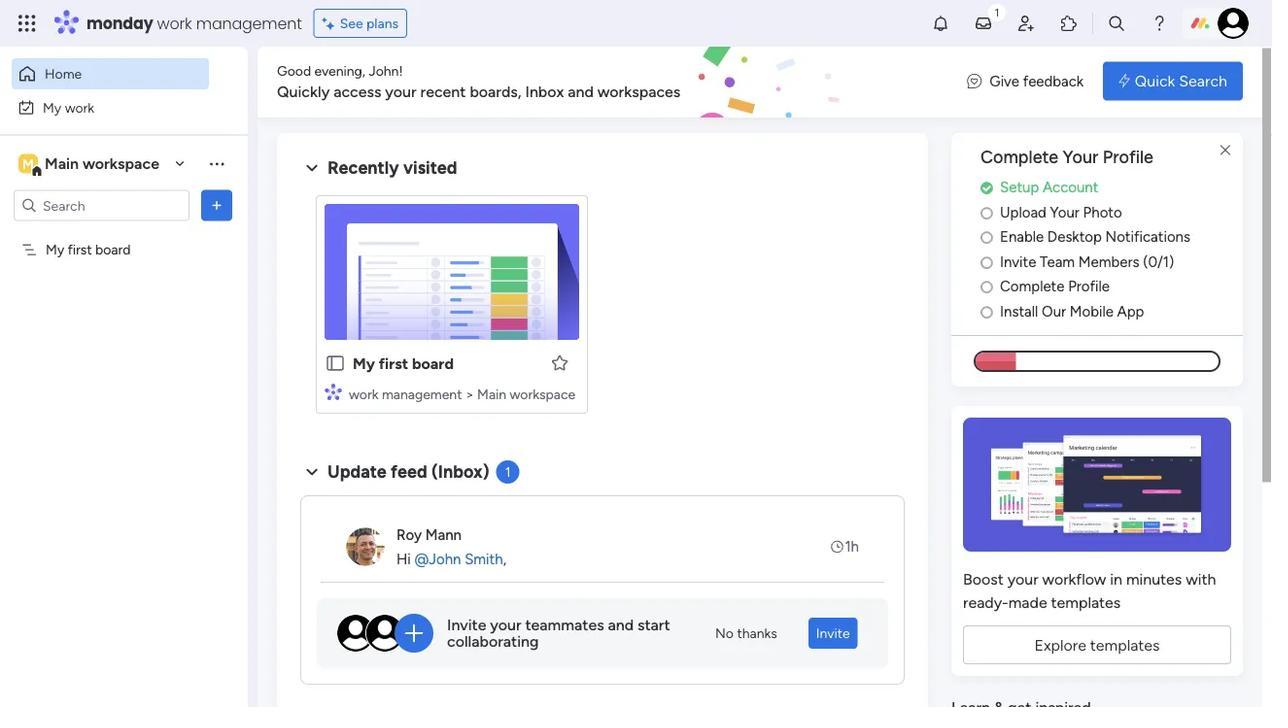 Task type: describe. For each thing, give the bounding box(es) containing it.
your inside good evening, john! quickly access your recent boards, inbox and workspaces
[[385, 82, 417, 100]]

1 vertical spatial profile
[[1068, 277, 1110, 295]]

work for monday
[[157, 12, 192, 34]]

templates image image
[[969, 417, 1225, 551]]

roy
[[396, 526, 422, 543]]

1 horizontal spatial first
[[379, 354, 408, 372]]

close recently visited image
[[300, 156, 324, 179]]

evening,
[[314, 62, 365, 78]]

apps image
[[1059, 14, 1079, 33]]

good
[[277, 62, 311, 78]]

collaborating
[[447, 632, 539, 651]]

invite inside button
[[816, 625, 850, 641]]

invite for your
[[447, 615, 486, 634]]

search
[[1179, 71, 1227, 90]]

members
[[1078, 252, 1139, 270]]

1
[[505, 464, 511, 480]]

install our mobile app
[[1000, 302, 1144, 320]]

notifications
[[1105, 228, 1190, 245]]

inbox image
[[974, 14, 993, 33]]

complete your profile
[[981, 146, 1153, 167]]

feedback
[[1023, 72, 1084, 89]]

my first board inside list box
[[46, 241, 131, 258]]

my work button
[[12, 92, 209, 123]]

recently visited
[[327, 157, 457, 178]]

invite team members (0/1) link
[[981, 251, 1243, 272]]

2 vertical spatial work
[[349, 385, 378, 402]]

mann
[[425, 526, 462, 543]]

workflow
[[1042, 569, 1106, 588]]

give
[[989, 72, 1019, 89]]

upload
[[1000, 203, 1047, 220]]

install
[[1000, 302, 1038, 320]]

team
[[1040, 252, 1075, 270]]

main workspace
[[45, 155, 159, 173]]

invite for team
[[1000, 252, 1036, 270]]

>
[[465, 385, 474, 402]]

no thanks
[[715, 625, 777, 641]]

upload your photo link
[[981, 201, 1243, 223]]

your for invite your teammates and start collaborating
[[490, 615, 521, 634]]

john!
[[369, 62, 403, 78]]

ready-
[[963, 593, 1008, 611]]

teammates
[[525, 615, 604, 634]]

access
[[333, 82, 381, 100]]

visited
[[403, 157, 457, 178]]

thanks
[[737, 625, 777, 641]]

no thanks button
[[707, 618, 785, 649]]

recent
[[420, 82, 466, 100]]

roy mann image
[[346, 527, 385, 566]]

circle o image for install
[[981, 304, 993, 319]]

select product image
[[17, 14, 37, 33]]

feed
[[391, 461, 427, 482]]

0 vertical spatial profile
[[1103, 146, 1153, 167]]

see plans
[[340, 15, 399, 32]]

complete profile
[[1000, 277, 1110, 295]]

notifications image
[[931, 14, 950, 33]]

boost
[[963, 569, 1004, 588]]

close update feed (inbox) image
[[300, 460, 324, 483]]

desktop
[[1047, 228, 1102, 245]]

recently
[[327, 157, 399, 178]]

enable
[[1000, 228, 1044, 245]]

explore
[[1034, 635, 1086, 654]]

workspace image
[[18, 153, 38, 174]]

circle o image for complete
[[981, 279, 993, 294]]

1h
[[845, 538, 859, 555]]

my first board list box
[[0, 229, 248, 529]]

workspace options image
[[207, 154, 226, 173]]

quick search
[[1135, 71, 1227, 90]]

m
[[22, 155, 34, 172]]

check circle image
[[981, 180, 993, 195]]

workspaces
[[597, 82, 681, 100]]

help image
[[1150, 14, 1169, 33]]

mobile
[[1070, 302, 1114, 320]]

boost your workflow in minutes with ready-made templates
[[963, 569, 1216, 611]]

monday work management
[[86, 12, 302, 34]]

board inside my first board list box
[[95, 241, 131, 258]]

0 horizontal spatial workspace
[[83, 155, 159, 173]]

circle o image for invite
[[981, 254, 993, 269]]

quickly
[[277, 82, 330, 100]]

0 horizontal spatial management
[[196, 12, 302, 34]]

with
[[1186, 569, 1216, 588]]

setup account link
[[981, 176, 1243, 198]]

complete profile link
[[981, 275, 1243, 297]]

enable desktop notifications
[[1000, 228, 1190, 245]]

templates inside boost your workflow in minutes with ready-made templates
[[1051, 593, 1121, 611]]

minutes
[[1126, 569, 1182, 588]]

(0/1)
[[1143, 252, 1174, 270]]

templates inside button
[[1090, 635, 1160, 654]]

1 vertical spatial management
[[382, 385, 462, 402]]

circle o image for upload
[[981, 205, 993, 219]]

v2 bolt switch image
[[1119, 70, 1130, 91]]

your for profile
[[1063, 146, 1098, 167]]



Task type: vqa. For each thing, say whether or not it's contained in the screenshot.
Cards Display the different items in your boards as visual cards
no



Task type: locate. For each thing, give the bounding box(es) containing it.
work
[[157, 12, 192, 34], [65, 99, 94, 116], [349, 385, 378, 402]]

2 vertical spatial my
[[353, 354, 375, 372]]

circle o image
[[981, 205, 993, 219], [981, 230, 993, 244], [981, 254, 993, 269], [981, 279, 993, 294], [981, 304, 993, 319]]

0 horizontal spatial main
[[45, 155, 79, 173]]

options image
[[207, 196, 226, 215]]

0 vertical spatial and
[[568, 82, 594, 100]]

good evening, john! quickly access your recent boards, inbox and workspaces
[[277, 62, 681, 100]]

management left >
[[382, 385, 462, 402]]

2 circle o image from the top
[[981, 230, 993, 244]]

profile down invite team members (0/1)
[[1068, 277, 1110, 295]]

1 horizontal spatial main
[[477, 385, 506, 402]]

your up the 'made'
[[1007, 569, 1038, 588]]

0 vertical spatial first
[[68, 241, 92, 258]]

my first board down the search in workspace field on the left top
[[46, 241, 131, 258]]

my first board up work management > main workspace
[[353, 354, 454, 372]]

0 vertical spatial management
[[196, 12, 302, 34]]

1 vertical spatial work
[[65, 99, 94, 116]]

setup account
[[1000, 178, 1098, 196]]

2 horizontal spatial work
[[349, 385, 378, 402]]

circle o image left team
[[981, 254, 993, 269]]

invite inside 'link'
[[1000, 252, 1036, 270]]

templates
[[1051, 593, 1121, 611], [1090, 635, 1160, 654]]

main right >
[[477, 385, 506, 402]]

my right public board icon
[[353, 354, 375, 372]]

workspace up the search in workspace field on the left top
[[83, 155, 159, 173]]

and right inbox
[[568, 82, 594, 100]]

board down the search in workspace field on the left top
[[95, 241, 131, 258]]

invite inside "invite your teammates and start collaborating"
[[447, 615, 486, 634]]

upload your photo
[[1000, 203, 1122, 220]]

your down the john!
[[385, 82, 417, 100]]

circle o image inside install our mobile app link
[[981, 304, 993, 319]]

first inside list box
[[68, 241, 92, 258]]

first down the search in workspace field on the left top
[[68, 241, 92, 258]]

my down home
[[43, 99, 61, 116]]

1 vertical spatial and
[[608, 615, 634, 634]]

main
[[45, 155, 79, 173], [477, 385, 506, 402]]

circle o image inside upload your photo link
[[981, 205, 993, 219]]

management up good
[[196, 12, 302, 34]]

complete
[[981, 146, 1058, 167], [1000, 277, 1065, 295]]

0 horizontal spatial my first board
[[46, 241, 131, 258]]

and left 'start'
[[608, 615, 634, 634]]

your for boost your workflow in minutes with ready-made templates
[[1007, 569, 1038, 588]]

0 horizontal spatial your
[[385, 82, 417, 100]]

1 horizontal spatial workspace
[[510, 385, 575, 402]]

1 vertical spatial your
[[1050, 203, 1080, 220]]

made
[[1008, 593, 1047, 611]]

your
[[1063, 146, 1098, 167], [1050, 203, 1080, 220]]

work down home
[[65, 99, 94, 116]]

2 horizontal spatial invite
[[1000, 252, 1036, 270]]

profile
[[1103, 146, 1153, 167], [1068, 277, 1110, 295]]

john smith image
[[1218, 8, 1249, 39]]

explore templates
[[1034, 635, 1160, 654]]

1 horizontal spatial invite
[[816, 625, 850, 641]]

home button
[[12, 58, 209, 89]]

work inside button
[[65, 99, 94, 116]]

see plans button
[[314, 9, 407, 38]]

see
[[340, 15, 363, 32]]

circle o image left "enable" at right
[[981, 230, 993, 244]]

plans
[[366, 15, 399, 32]]

account
[[1043, 178, 1098, 196]]

add to favorites image
[[550, 353, 569, 372]]

complete for complete your profile
[[981, 146, 1058, 167]]

circle o image inside invite team members (0/1) 'link'
[[981, 254, 993, 269]]

2 vertical spatial your
[[490, 615, 521, 634]]

1 horizontal spatial board
[[412, 354, 454, 372]]

0 vertical spatial main
[[45, 155, 79, 173]]

circle o image inside enable desktop notifications 'link'
[[981, 230, 993, 244]]

quick
[[1135, 71, 1175, 90]]

my
[[43, 99, 61, 116], [46, 241, 64, 258], [353, 354, 375, 372]]

our
[[1042, 302, 1066, 320]]

your down account
[[1050, 203, 1080, 220]]

board
[[95, 241, 131, 258], [412, 354, 454, 372]]

work management > main workspace
[[349, 385, 575, 402]]

0 horizontal spatial first
[[68, 241, 92, 258]]

management
[[196, 12, 302, 34], [382, 385, 462, 402]]

start
[[638, 615, 670, 634]]

board up work management > main workspace
[[412, 354, 454, 372]]

option
[[0, 232, 248, 236]]

invite down mann
[[447, 615, 486, 634]]

enable desktop notifications link
[[981, 226, 1243, 248]]

1 vertical spatial main
[[477, 385, 506, 402]]

your inside "invite your teammates and start collaborating"
[[490, 615, 521, 634]]

first right public board icon
[[379, 354, 408, 372]]

my first board
[[46, 241, 131, 258], [353, 354, 454, 372]]

0 vertical spatial your
[[1063, 146, 1098, 167]]

my down the search in workspace field on the left top
[[46, 241, 64, 258]]

search everything image
[[1107, 14, 1126, 33]]

home
[[45, 66, 82, 82]]

complete for complete profile
[[1000, 277, 1065, 295]]

invite right thanks
[[816, 625, 850, 641]]

1 horizontal spatial and
[[608, 615, 634, 634]]

roy mann
[[396, 526, 462, 543]]

1 vertical spatial my first board
[[353, 354, 454, 372]]

workspace down add to favorites image
[[510, 385, 575, 402]]

public board image
[[325, 352, 346, 374]]

4 circle o image from the top
[[981, 279, 993, 294]]

update feed (inbox)
[[327, 461, 489, 482]]

invite your teammates and start collaborating
[[447, 615, 670, 651]]

profile up setup account link
[[1103, 146, 1153, 167]]

1 vertical spatial templates
[[1090, 635, 1160, 654]]

templates down 'workflow'
[[1051, 593, 1121, 611]]

give feedback
[[989, 72, 1084, 89]]

your
[[385, 82, 417, 100], [1007, 569, 1038, 588], [490, 615, 521, 634]]

update
[[327, 461, 387, 482]]

work right monday
[[157, 12, 192, 34]]

install our mobile app link
[[981, 300, 1243, 322]]

0 horizontal spatial and
[[568, 82, 594, 100]]

0 vertical spatial your
[[385, 82, 417, 100]]

inbox
[[525, 82, 564, 100]]

workspace
[[83, 155, 159, 173], [510, 385, 575, 402]]

main right workspace image
[[45, 155, 79, 173]]

and
[[568, 82, 594, 100], [608, 615, 634, 634]]

circle o image for enable
[[981, 230, 993, 244]]

0 vertical spatial my first board
[[46, 241, 131, 258]]

invite down "enable" at right
[[1000, 252, 1036, 270]]

explore templates button
[[963, 625, 1231, 664]]

complete up install
[[1000, 277, 1065, 295]]

complete up setup
[[981, 146, 1058, 167]]

my inside list box
[[46, 241, 64, 258]]

0 vertical spatial workspace
[[83, 155, 159, 173]]

circle o image down check circle icon
[[981, 205, 993, 219]]

photo
[[1083, 203, 1122, 220]]

first
[[68, 241, 92, 258], [379, 354, 408, 372]]

my work
[[43, 99, 94, 116]]

1 vertical spatial board
[[412, 354, 454, 372]]

0 vertical spatial work
[[157, 12, 192, 34]]

Search in workspace field
[[41, 194, 162, 217]]

in
[[1110, 569, 1122, 588]]

invite members image
[[1016, 14, 1036, 33]]

circle o image left complete profile
[[981, 279, 993, 294]]

your left teammates
[[490, 615, 521, 634]]

(inbox)
[[431, 461, 489, 482]]

1 horizontal spatial work
[[157, 12, 192, 34]]

1 vertical spatial complete
[[1000, 277, 1065, 295]]

0 horizontal spatial board
[[95, 241, 131, 258]]

0 vertical spatial my
[[43, 99, 61, 116]]

5 circle o image from the top
[[981, 304, 993, 319]]

templates right explore on the bottom right
[[1090, 635, 1160, 654]]

0 horizontal spatial work
[[65, 99, 94, 116]]

1 vertical spatial my
[[46, 241, 64, 258]]

1 horizontal spatial management
[[382, 385, 462, 402]]

invite team members (0/1)
[[1000, 252, 1174, 270]]

1 circle o image from the top
[[981, 205, 993, 219]]

0 vertical spatial templates
[[1051, 593, 1121, 611]]

1 horizontal spatial your
[[490, 615, 521, 634]]

1 vertical spatial first
[[379, 354, 408, 372]]

1 horizontal spatial my first board
[[353, 354, 454, 372]]

2 horizontal spatial your
[[1007, 569, 1038, 588]]

invite
[[1000, 252, 1036, 270], [447, 615, 486, 634], [816, 625, 850, 641]]

0 horizontal spatial invite
[[447, 615, 486, 634]]

0 vertical spatial board
[[95, 241, 131, 258]]

dapulse x slim image
[[1214, 138, 1237, 162]]

circle o image left install
[[981, 304, 993, 319]]

work up update
[[349, 385, 378, 402]]

your inside boost your workflow in minutes with ready-made templates
[[1007, 569, 1038, 588]]

monday
[[86, 12, 153, 34]]

app
[[1117, 302, 1144, 320]]

3 circle o image from the top
[[981, 254, 993, 269]]

your for photo
[[1050, 203, 1080, 220]]

no
[[715, 625, 734, 641]]

work for my
[[65, 99, 94, 116]]

main inside workspace selection element
[[45, 155, 79, 173]]

v2 user feedback image
[[967, 70, 982, 92]]

and inside "invite your teammates and start collaborating"
[[608, 615, 634, 634]]

0 vertical spatial complete
[[981, 146, 1058, 167]]

quick search button
[[1103, 61, 1243, 100]]

circle o image inside complete profile link
[[981, 279, 993, 294]]

1 image
[[988, 1, 1006, 23]]

your up account
[[1063, 146, 1098, 167]]

1 vertical spatial workspace
[[510, 385, 575, 402]]

boards,
[[470, 82, 521, 100]]

setup
[[1000, 178, 1039, 196]]

and inside good evening, john! quickly access your recent boards, inbox and workspaces
[[568, 82, 594, 100]]

my inside button
[[43, 99, 61, 116]]

1 vertical spatial your
[[1007, 569, 1038, 588]]

workspace selection element
[[18, 152, 162, 177]]

invite button
[[808, 618, 858, 649]]



